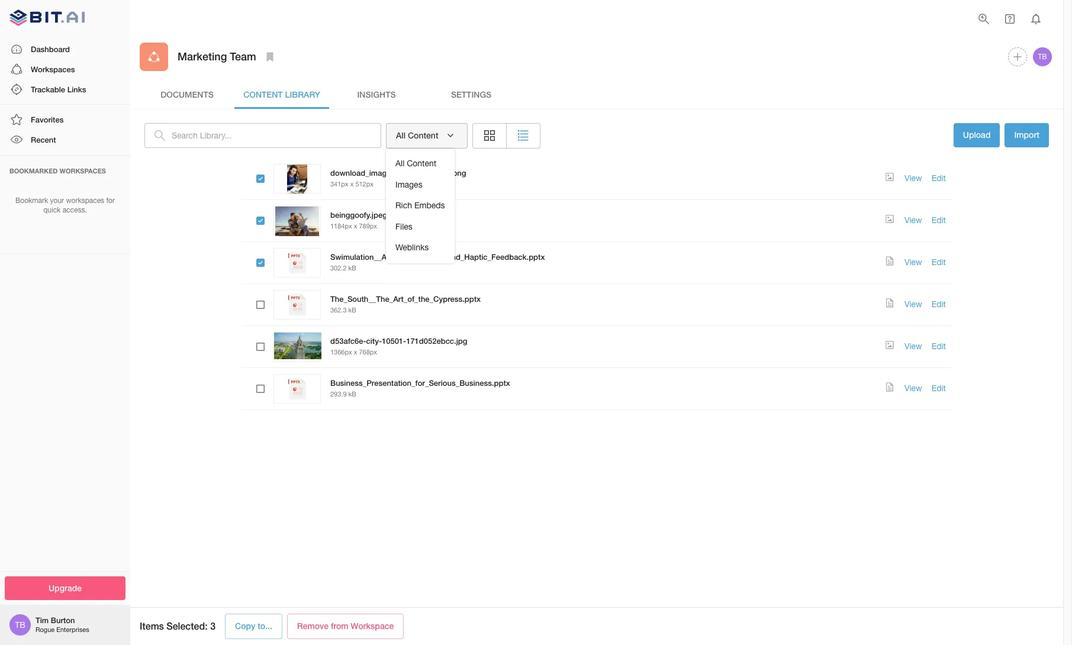 Task type: describe. For each thing, give the bounding box(es) containing it.
remove from workspace
[[297, 622, 394, 632]]

bookmark
[[15, 196, 48, 205]]

0 vertical spatial content
[[244, 89, 283, 99]]

documents link
[[140, 81, 235, 109]]

workspaces
[[31, 64, 75, 74]]

edit for d53afc6e-city-10501-171d052ebcc.jpg
[[932, 342, 947, 351]]

settings
[[451, 89, 492, 99]]

edit for download_image_1697754168778.png
[[932, 173, 947, 183]]

edit for the_south__the_art_of_the_cypress.pptx
[[932, 300, 947, 309]]

x for beinggoofy.jpeg
[[354, 223, 357, 230]]

workspace
[[351, 622, 394, 632]]

recent button
[[0, 130, 130, 150]]

0 vertical spatial all
[[396, 130, 406, 140]]

rich
[[396, 201, 412, 210]]

workspaces button
[[0, 59, 130, 79]]

swimulation__ai__ar__vr__vi__and_haptic_feedback.pptx 302.2 kb
[[331, 252, 545, 272]]

files button
[[386, 217, 455, 238]]

view link for beinggoofy.jpeg
[[905, 215, 923, 225]]

import
[[1015, 130, 1040, 140]]

bookmarked workspaces
[[9, 167, 106, 174]]

marketing
[[178, 50, 227, 63]]

1 vertical spatial content
[[408, 130, 439, 140]]

copy to... button
[[225, 614, 282, 640]]

embeds
[[415, 201, 445, 210]]

171d052ebcc.jpg
[[406, 336, 468, 346]]

tb inside button
[[1039, 53, 1048, 61]]

1366px
[[331, 349, 352, 356]]

view link for the_south__the_art_of_the_cypress.pptx
[[905, 300, 923, 309]]

import button
[[1006, 123, 1050, 147]]

d53afc6e-
[[331, 336, 366, 346]]

d53afc6e-city-10501-171d052ebcc.jpg 1366px x 768px
[[331, 336, 468, 356]]

from
[[331, 622, 349, 632]]

edit for beinggoofy.jpeg
[[932, 215, 947, 225]]

workspaces
[[60, 167, 106, 174]]

362.3
[[331, 307, 347, 314]]

2 all content button from the top
[[386, 153, 455, 175]]

documents
[[161, 89, 214, 99]]

items selected: 3
[[140, 621, 216, 632]]

trackable links button
[[0, 79, 130, 100]]

1184px
[[331, 223, 352, 230]]

files
[[396, 222, 413, 232]]

content library
[[244, 89, 320, 99]]

content library link
[[235, 81, 329, 109]]

images button
[[386, 175, 455, 196]]

rich embeds button
[[386, 196, 455, 217]]

view for beinggoofy.jpeg
[[905, 215, 923, 225]]

enterprises
[[56, 627, 89, 634]]

1 vertical spatial tb
[[15, 621, 25, 630]]

download_image_1697754168778.png 341px x 512px
[[331, 168, 467, 188]]

view link for download_image_1697754168778.png
[[905, 173, 923, 183]]

remove
[[297, 622, 329, 632]]

trackable links
[[31, 85, 86, 94]]

the_south__the_art_of_the_cypress.pptx 362.3 kb
[[331, 294, 481, 314]]

293.9
[[331, 391, 347, 398]]

business_presentation_for_serious_business.pptx
[[331, 378, 510, 388]]

beinggoofy.jpeg
[[331, 210, 387, 220]]

weblinks
[[396, 243, 429, 253]]

Search Library... search field
[[172, 123, 382, 148]]

bookmarked
[[9, 167, 58, 174]]

bookmark image
[[263, 50, 277, 64]]

768px
[[359, 349, 377, 356]]

quick
[[43, 206, 61, 215]]

view for the_south__the_art_of_the_cypress.pptx
[[905, 300, 923, 309]]

upload
[[964, 130, 991, 140]]

tb button
[[1032, 46, 1054, 68]]

the_south__the_art_of_the_cypress.pptx
[[331, 294, 481, 304]]

your
[[50, 196, 64, 205]]

upgrade
[[49, 583, 82, 593]]

favorites
[[31, 115, 64, 124]]

10501-
[[382, 336, 406, 346]]



Task type: locate. For each thing, give the bounding box(es) containing it.
selected:
[[167, 621, 208, 632]]

swimulation__ai__ar__vr__vi__and_haptic_feedback.pptx
[[331, 252, 545, 262]]

2 kb from the top
[[349, 307, 357, 314]]

2 view link from the top
[[905, 215, 923, 225]]

edit link for d53afc6e-city-10501-171d052ebcc.jpg
[[932, 342, 947, 351]]

kb for swimulation__ai__ar__vr__vi__and_haptic_feedback.pptx
[[349, 265, 357, 272]]

all content for 2nd all content button from the bottom
[[396, 130, 439, 140]]

2 vertical spatial x
[[354, 349, 357, 356]]

1 vertical spatial all content button
[[386, 153, 455, 175]]

5 view from the top
[[905, 342, 923, 351]]

group
[[472, 123, 541, 148]]

1 vertical spatial kb
[[349, 307, 357, 314]]

x inside beinggoofy.jpeg 1184px x 789px
[[354, 223, 357, 230]]

4 edit from the top
[[932, 300, 947, 309]]

weblinks button
[[386, 238, 455, 259]]

all content button
[[386, 123, 468, 148], [386, 153, 455, 175]]

upload button
[[954, 123, 1001, 148], [954, 123, 1001, 147]]

5 edit from the top
[[932, 342, 947, 351]]

business_presentation_for_serious_business.pptx 293.9 kb
[[331, 378, 510, 398]]

0 vertical spatial tb
[[1039, 53, 1048, 61]]

all content for first all content button from the bottom
[[396, 159, 437, 168]]

kb inside the_south__the_art_of_the_cypress.pptx 362.3 kb
[[349, 307, 357, 314]]

rich embeds
[[396, 201, 445, 210]]

favorites button
[[0, 110, 130, 130]]

789px
[[359, 223, 377, 230]]

view for download_image_1697754168778.png
[[905, 173, 923, 183]]

kb inside swimulation__ai__ar__vr__vi__and_haptic_feedback.pptx 302.2 kb
[[349, 265, 357, 272]]

tab list containing documents
[[140, 81, 1054, 109]]

dashboard
[[31, 44, 70, 54]]

kb for business_presentation_for_serious_business.pptx
[[349, 391, 357, 398]]

1 vertical spatial x
[[354, 223, 357, 230]]

2 view from the top
[[905, 215, 923, 225]]

rogue
[[36, 627, 55, 634]]

view for business_presentation_for_serious_business.pptx
[[905, 384, 923, 393]]

view link for business_presentation_for_serious_business.pptx
[[905, 384, 923, 393]]

library
[[285, 89, 320, 99]]

0 vertical spatial x
[[350, 181, 354, 188]]

1 edit from the top
[[932, 173, 947, 183]]

marketing team
[[178, 50, 256, 63]]

edit link for business_presentation_for_serious_business.pptx
[[932, 384, 947, 393]]

remove from workspace button
[[287, 614, 404, 640]]

content down "bookmark" 'image'
[[244, 89, 283, 99]]

tab list
[[140, 81, 1054, 109]]

kb right 302.2
[[349, 265, 357, 272]]

copy
[[235, 622, 256, 632]]

x
[[350, 181, 354, 188], [354, 223, 357, 230], [354, 349, 357, 356]]

1 vertical spatial all content
[[396, 159, 437, 168]]

access.
[[63, 206, 87, 215]]

city-
[[366, 336, 382, 346]]

x left 768px
[[354, 349, 357, 356]]

view for swimulation__ai__ar__vr__vi__and_haptic_feedback.pptx
[[905, 258, 923, 267]]

dashboard button
[[0, 39, 130, 59]]

all content up the images button
[[396, 159, 437, 168]]

kb right 293.9 at the left of page
[[349, 391, 357, 398]]

download_image_1697754168778.png
[[331, 168, 467, 177]]

4 view from the top
[[905, 300, 923, 309]]

to...
[[258, 622, 272, 632]]

302.2
[[331, 265, 347, 272]]

content up download_image_1697754168778.png at the left of page
[[408, 130, 439, 140]]

recent
[[31, 135, 56, 145]]

1 kb from the top
[[349, 265, 357, 272]]

view link
[[905, 173, 923, 183], [905, 215, 923, 225], [905, 258, 923, 267], [905, 300, 923, 309], [905, 342, 923, 351], [905, 384, 923, 393]]

1 view link from the top
[[905, 173, 923, 183]]

4 edit link from the top
[[932, 300, 947, 309]]

settings link
[[424, 81, 519, 109]]

all up download_image_1697754168778.png at the left of page
[[396, 130, 406, 140]]

upgrade button
[[5, 577, 126, 601]]

edit link for the_south__the_art_of_the_cypress.pptx
[[932, 300, 947, 309]]

team
[[230, 50, 256, 63]]

links
[[67, 85, 86, 94]]

workspaces
[[66, 196, 104, 205]]

tim
[[36, 616, 49, 626]]

images
[[396, 180, 423, 189]]

x inside download_image_1697754168778.png 341px x 512px
[[350, 181, 354, 188]]

6 edit link from the top
[[932, 384, 947, 393]]

4 view link from the top
[[905, 300, 923, 309]]

1 horizontal spatial tb
[[1039, 53, 1048, 61]]

edit link for download_image_1697754168778.png
[[932, 173, 947, 183]]

all content button up images
[[386, 153, 455, 175]]

3 view from the top
[[905, 258, 923, 267]]

beinggoofy.jpeg 1184px x 789px
[[331, 210, 387, 230]]

3 edit link from the top
[[932, 258, 947, 267]]

all content button up download_image_1697754168778.png at the left of page
[[386, 123, 468, 148]]

5 edit link from the top
[[932, 342, 947, 351]]

for
[[106, 196, 115, 205]]

content up the images button
[[407, 159, 437, 168]]

0 vertical spatial all content button
[[386, 123, 468, 148]]

1 vertical spatial all
[[396, 159, 405, 168]]

edit for swimulation__ai__ar__vr__vi__and_haptic_feedback.pptx
[[932, 258, 947, 267]]

view link for d53afc6e-city-10501-171d052ebcc.jpg
[[905, 342, 923, 351]]

x right 341px
[[350, 181, 354, 188]]

view for d53afc6e-city-10501-171d052ebcc.jpg
[[905, 342, 923, 351]]

insights link
[[329, 81, 424, 109]]

2 vertical spatial content
[[407, 159, 437, 168]]

all content
[[396, 130, 439, 140], [396, 159, 437, 168]]

512px
[[356, 181, 374, 188]]

6 view link from the top
[[905, 384, 923, 393]]

items
[[140, 621, 164, 632]]

view link for swimulation__ai__ar__vr__vi__and_haptic_feedback.pptx
[[905, 258, 923, 267]]

bookmark your workspaces for quick access.
[[15, 196, 115, 215]]

x for download_image_1697754168778.png
[[350, 181, 354, 188]]

6 view from the top
[[905, 384, 923, 393]]

burton
[[51, 616, 75, 626]]

content
[[244, 89, 283, 99], [408, 130, 439, 140], [407, 159, 437, 168]]

0 vertical spatial kb
[[349, 265, 357, 272]]

edit link
[[932, 173, 947, 183], [932, 215, 947, 225], [932, 258, 947, 267], [932, 300, 947, 309], [932, 342, 947, 351], [932, 384, 947, 393]]

x down beinggoofy.jpeg in the top left of the page
[[354, 223, 357, 230]]

copy to...
[[235, 622, 272, 632]]

trackable
[[31, 85, 65, 94]]

1 all content button from the top
[[386, 123, 468, 148]]

341px
[[331, 181, 349, 188]]

3 view link from the top
[[905, 258, 923, 267]]

1 edit link from the top
[[932, 173, 947, 183]]

tim burton rogue enterprises
[[36, 616, 89, 634]]

view
[[905, 173, 923, 183], [905, 215, 923, 225], [905, 258, 923, 267], [905, 300, 923, 309], [905, 342, 923, 351], [905, 384, 923, 393]]

all up images
[[396, 159, 405, 168]]

edit link for swimulation__ai__ar__vr__vi__and_haptic_feedback.pptx
[[932, 258, 947, 267]]

kb inside business_presentation_for_serious_business.pptx 293.9 kb
[[349, 391, 357, 398]]

kb for the_south__the_art_of_the_cypress.pptx
[[349, 307, 357, 314]]

edit
[[932, 173, 947, 183], [932, 215, 947, 225], [932, 258, 947, 267], [932, 300, 947, 309], [932, 342, 947, 351], [932, 384, 947, 393]]

all content up download_image_1697754168778.png at the left of page
[[396, 130, 439, 140]]

tb
[[1039, 53, 1048, 61], [15, 621, 25, 630]]

x inside d53afc6e-city-10501-171d052ebcc.jpg 1366px x 768px
[[354, 349, 357, 356]]

1 view from the top
[[905, 173, 923, 183]]

2 edit from the top
[[932, 215, 947, 225]]

kb
[[349, 265, 357, 272], [349, 307, 357, 314], [349, 391, 357, 398]]

insights
[[357, 89, 396, 99]]

3
[[210, 621, 216, 632]]

0 horizontal spatial tb
[[15, 621, 25, 630]]

3 kb from the top
[[349, 391, 357, 398]]

edit for business_presentation_for_serious_business.pptx
[[932, 384, 947, 393]]

3 edit from the top
[[932, 258, 947, 267]]

2 edit link from the top
[[932, 215, 947, 225]]

0 vertical spatial all content
[[396, 130, 439, 140]]

2 vertical spatial kb
[[349, 391, 357, 398]]

5 view link from the top
[[905, 342, 923, 351]]

edit link for beinggoofy.jpeg
[[932, 215, 947, 225]]

kb right the 362.3
[[349, 307, 357, 314]]

6 edit from the top
[[932, 384, 947, 393]]



Task type: vqa. For each thing, say whether or not it's contained in the screenshot.


